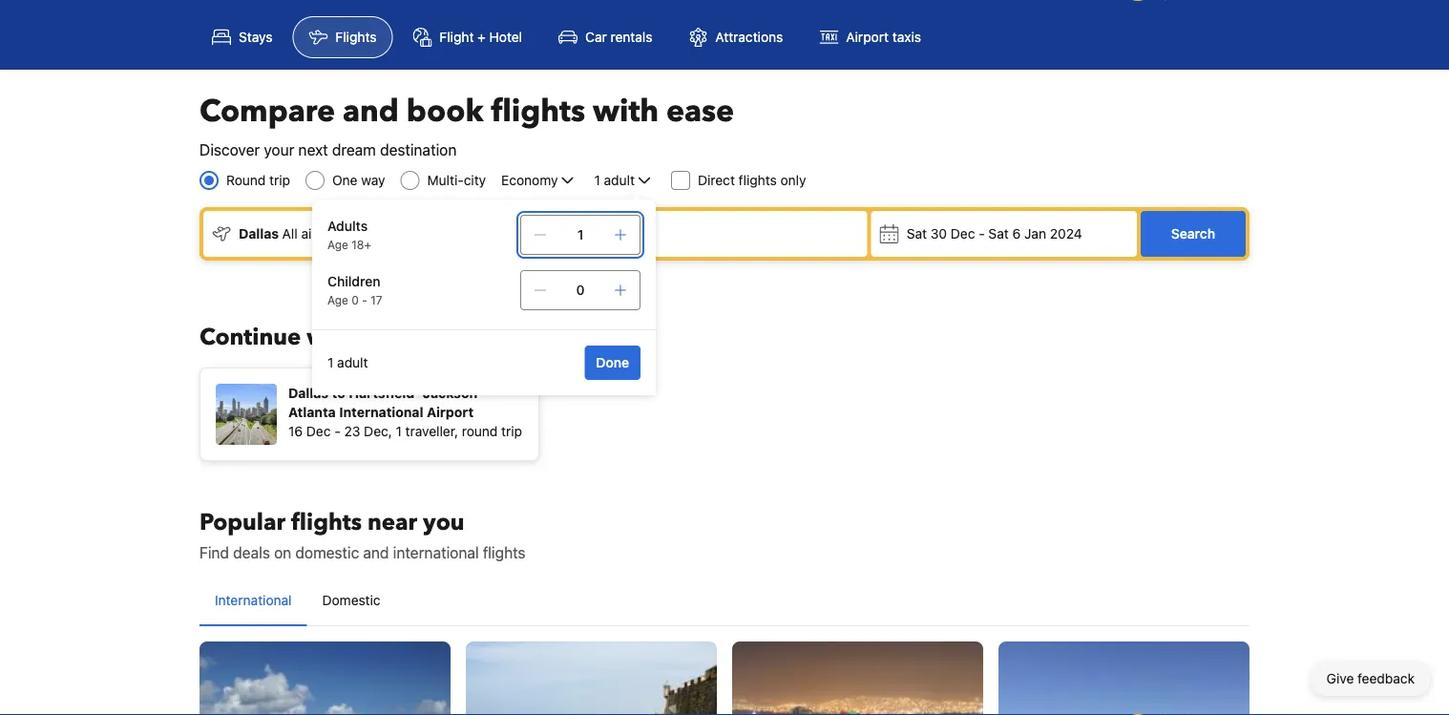 Task type: locate. For each thing, give the bounding box(es) containing it.
0
[[576, 282, 585, 298], [352, 293, 359, 306]]

0 horizontal spatial 0
[[352, 293, 359, 306]]

0 horizontal spatial sat
[[907, 226, 927, 242]]

airport
[[846, 29, 889, 45], [427, 404, 474, 420]]

0 horizontal spatial international
[[215, 592, 292, 608]]

- left 17
[[362, 293, 367, 306]]

dec inside dallas to hartsfield–jackson atlanta international airport 16 dec - 23 dec, 1 traveller, round trip
[[306, 423, 331, 439]]

car
[[585, 29, 607, 45]]

- inside dallas to hartsfield–jackson atlanta international airport 16 dec - 23 dec, 1 traveller, round trip
[[334, 423, 341, 439]]

0 vertical spatial dec
[[951, 226, 975, 242]]

1 horizontal spatial trip
[[501, 423, 522, 439]]

2 horizontal spatial -
[[979, 226, 985, 242]]

direct flights only
[[698, 172, 806, 188]]

adult down with
[[604, 172, 635, 188]]

trip down your
[[269, 172, 290, 188]]

flights link
[[293, 16, 393, 58]]

2 vertical spatial -
[[334, 423, 341, 439]]

book
[[407, 91, 483, 132]]

and down near
[[363, 544, 389, 562]]

1 vertical spatial dec
[[306, 423, 331, 439]]

sat
[[907, 226, 927, 242], [988, 226, 1009, 242]]

flights up economy
[[491, 91, 585, 132]]

2 age from the top
[[327, 293, 348, 306]]

16
[[288, 423, 303, 439]]

1 horizontal spatial sat
[[988, 226, 1009, 242]]

1 horizontal spatial -
[[362, 293, 367, 306]]

adults age 18+
[[327, 218, 371, 251]]

flights left only
[[739, 172, 777, 188]]

0 vertical spatial international
[[339, 404, 423, 420]]

1 vertical spatial 1 adult
[[327, 355, 368, 370]]

you left "left"
[[382, 321, 424, 353]]

1 horizontal spatial 1 adult
[[594, 172, 635, 188]]

1 vertical spatial dallas
[[288, 385, 329, 401]]

age for adults
[[327, 238, 348, 251]]

- left '23'
[[334, 423, 341, 439]]

1 horizontal spatial airport
[[846, 29, 889, 45]]

sat left '30'
[[907, 226, 927, 242]]

+
[[478, 29, 486, 45]]

international down deals
[[215, 592, 292, 608]]

- left 6
[[979, 226, 985, 242]]

you inside "popular flights near you find deals on domestic and international flights"
[[423, 506, 464, 538]]

1 vertical spatial airport
[[427, 404, 474, 420]]

domestic
[[322, 592, 381, 608]]

0 horizontal spatial dallas
[[239, 226, 279, 242]]

flights
[[336, 29, 377, 45]]

dallas for dallas
[[239, 226, 279, 242]]

trip right round
[[501, 423, 522, 439]]

age inside adults age 18+
[[327, 238, 348, 251]]

airport inside airport taxis link
[[846, 29, 889, 45]]

international
[[339, 404, 423, 420], [215, 592, 292, 608]]

you
[[382, 321, 424, 353], [423, 506, 464, 538]]

0 vertical spatial dallas
[[239, 226, 279, 242]]

0 vertical spatial -
[[979, 226, 985, 242]]

0 down children
[[352, 293, 359, 306]]

jan
[[1024, 226, 1046, 242]]

round trip
[[226, 172, 290, 188]]

sat 30 dec - sat 6 jan 2024
[[907, 226, 1082, 242]]

adults
[[327, 218, 368, 234]]

airport up traveller,
[[427, 404, 474, 420]]

where
[[307, 321, 377, 353]]

search
[[1171, 226, 1215, 242]]

age down adults
[[327, 238, 348, 251]]

airport taxis link
[[803, 16, 937, 58]]

1 vertical spatial -
[[362, 293, 367, 306]]

1 horizontal spatial adult
[[604, 172, 635, 188]]

1 adult down 'continue where you left off' at the left top
[[327, 355, 368, 370]]

and
[[343, 91, 399, 132], [363, 544, 389, 562]]

popular flights near you find deals on domestic and international flights
[[200, 506, 526, 562]]

adult down 'continue where you left off' at the left top
[[337, 355, 368, 370]]

1 adult down with
[[594, 172, 635, 188]]

0 vertical spatial adult
[[604, 172, 635, 188]]

age down children
[[327, 293, 348, 306]]

dec right '30'
[[951, 226, 975, 242]]

your
[[264, 141, 294, 159]]

international button
[[200, 576, 307, 625]]

0 inside children age 0 - 17
[[352, 293, 359, 306]]

1 vertical spatial and
[[363, 544, 389, 562]]

flight
[[440, 29, 474, 45]]

0 vertical spatial 1 adult
[[594, 172, 635, 188]]

and up dream
[[343, 91, 399, 132]]

1 horizontal spatial dallas
[[288, 385, 329, 401]]

0 up done button
[[576, 282, 585, 298]]

deals
[[233, 544, 270, 562]]

0 horizontal spatial airport
[[427, 404, 474, 420]]

-
[[979, 226, 985, 242], [362, 293, 367, 306], [334, 423, 341, 439]]

2024
[[1050, 226, 1082, 242]]

destination
[[380, 141, 457, 159]]

flights
[[491, 91, 585, 132], [739, 172, 777, 188], [291, 506, 362, 538], [483, 544, 526, 562]]

children age 0 - 17
[[327, 274, 382, 306]]

give
[[1327, 671, 1354, 686]]

give feedback
[[1327, 671, 1415, 686]]

dallas up atlanta
[[288, 385, 329, 401]]

sat left 6
[[988, 226, 1009, 242]]

- inside dropdown button
[[979, 226, 985, 242]]

1 adult
[[594, 172, 635, 188], [327, 355, 368, 370]]

0 vertical spatial age
[[327, 238, 348, 251]]

6
[[1012, 226, 1021, 242]]

0 horizontal spatial 1 adult
[[327, 355, 368, 370]]

0 horizontal spatial -
[[334, 423, 341, 439]]

attractions link
[[672, 16, 799, 58]]

you up international
[[423, 506, 464, 538]]

adult
[[604, 172, 635, 188], [337, 355, 368, 370]]

1
[[594, 172, 600, 188], [577, 227, 584, 242], [327, 355, 334, 370], [396, 423, 402, 439]]

age for children
[[327, 293, 348, 306]]

1 vertical spatial you
[[423, 506, 464, 538]]

1 vertical spatial international
[[215, 592, 292, 608]]

- inside children age 0 - 17
[[362, 293, 367, 306]]

domestic
[[295, 544, 359, 562]]

1 age from the top
[[327, 238, 348, 251]]

round
[[462, 423, 498, 439]]

0 horizontal spatial dec
[[306, 423, 331, 439]]

1 horizontal spatial international
[[339, 404, 423, 420]]

off
[[472, 321, 503, 353]]

1 horizontal spatial dec
[[951, 226, 975, 242]]

taxis
[[892, 29, 921, 45]]

dec
[[951, 226, 975, 242], [306, 423, 331, 439]]

dallas all airports
[[239, 226, 349, 242]]

one way
[[332, 172, 385, 188]]

international up the dec,
[[339, 404, 423, 420]]

stays link
[[196, 16, 289, 58]]

0 horizontal spatial adult
[[337, 355, 368, 370]]

0 vertical spatial airport
[[846, 29, 889, 45]]

trip
[[269, 172, 290, 188], [501, 423, 522, 439]]

airport left taxis
[[846, 29, 889, 45]]

with
[[593, 91, 659, 132]]

tab list
[[200, 576, 1250, 627]]

- for sat
[[979, 226, 985, 242]]

30
[[931, 226, 947, 242]]

domestic button
[[307, 576, 396, 625]]

dallas inside dallas to hartsfield–jackson atlanta international airport 16 dec - 23 dec, 1 traveller, round trip
[[288, 385, 329, 401]]

dallas left all
[[239, 226, 279, 242]]

and inside compare and book flights with ease discover your next dream destination
[[343, 91, 399, 132]]

dallas
[[239, 226, 279, 242], [288, 385, 329, 401]]

0 vertical spatial and
[[343, 91, 399, 132]]

age inside children age 0 - 17
[[327, 293, 348, 306]]

1 vertical spatial age
[[327, 293, 348, 306]]

all
[[282, 226, 298, 242]]

0 vertical spatial trip
[[269, 172, 290, 188]]

ease
[[666, 91, 734, 132]]

flight + hotel
[[440, 29, 522, 45]]

1 vertical spatial trip
[[501, 423, 522, 439]]

find
[[200, 544, 229, 562]]

dec down atlanta
[[306, 423, 331, 439]]

and inside "popular flights near you find deals on domestic and international flights"
[[363, 544, 389, 562]]



Task type: vqa. For each thing, say whether or not it's contained in the screenshot.
18+
yes



Task type: describe. For each thing, give the bounding box(es) containing it.
attractions
[[715, 29, 783, 45]]

0 vertical spatial you
[[382, 321, 424, 353]]

- for 17
[[362, 293, 367, 306]]

tab list containing international
[[200, 576, 1250, 627]]

on
[[274, 544, 291, 562]]

only
[[780, 172, 806, 188]]

feedback
[[1358, 671, 1415, 686]]

traveller,
[[405, 423, 458, 439]]

direct
[[698, 172, 735, 188]]

dec inside sat 30 dec - sat 6 jan 2024 dropdown button
[[951, 226, 975, 242]]

adult inside dropdown button
[[604, 172, 635, 188]]

children
[[327, 274, 381, 289]]

to
[[332, 385, 345, 401]]

airport taxis
[[846, 29, 921, 45]]

continue where you left off
[[200, 321, 503, 353]]

1 inside 1 adult dropdown button
[[594, 172, 600, 188]]

sat 30 dec - sat 6 jan 2024 button
[[871, 211, 1137, 257]]

dream
[[332, 141, 376, 159]]

hartsfield–jackson
[[349, 385, 477, 401]]

flights right international
[[483, 544, 526, 562]]

car rentals link
[[542, 16, 669, 58]]

search button
[[1141, 211, 1246, 257]]

multi-city
[[427, 172, 486, 188]]

stays
[[239, 29, 272, 45]]

multi-
[[427, 172, 464, 188]]

0 horizontal spatial trip
[[269, 172, 290, 188]]

flights inside compare and book flights with ease discover your next dream destination
[[491, 91, 585, 132]]

1 sat from the left
[[907, 226, 927, 242]]

round
[[226, 172, 266, 188]]

give feedback button
[[1311, 662, 1430, 696]]

continue
[[200, 321, 301, 353]]

international inside dallas to hartsfield–jackson atlanta international airport 16 dec - 23 dec, 1 traveller, round trip
[[339, 404, 423, 420]]

rentals
[[611, 29, 652, 45]]

trip inside dallas to hartsfield–jackson atlanta international airport 16 dec - 23 dec, 1 traveller, round trip
[[501, 423, 522, 439]]

left
[[430, 321, 467, 353]]

near
[[368, 506, 417, 538]]

done button
[[585, 346, 641, 380]]

flights up domestic
[[291, 506, 362, 538]]

discover
[[200, 141, 260, 159]]

1 horizontal spatial 0
[[576, 282, 585, 298]]

dec,
[[364, 423, 392, 439]]

airport inside dallas to hartsfield–jackson atlanta international airport 16 dec - 23 dec, 1 traveller, round trip
[[427, 404, 474, 420]]

hotel
[[489, 29, 522, 45]]

next
[[298, 141, 328, 159]]

city
[[464, 172, 486, 188]]

done
[[596, 355, 629, 370]]

one
[[332, 172, 358, 188]]

car rentals
[[585, 29, 652, 45]]

17
[[371, 293, 382, 306]]

international
[[393, 544, 479, 562]]

2 sat from the left
[[988, 226, 1009, 242]]

flight + hotel link
[[397, 16, 539, 58]]

compare
[[200, 91, 335, 132]]

dallas for dallas to hartsfield–jackson atlanta international airport
[[288, 385, 329, 401]]

1 adult button
[[592, 169, 656, 192]]

popular
[[200, 506, 286, 538]]

international inside button
[[215, 592, 292, 608]]

1 adult inside dropdown button
[[594, 172, 635, 188]]

way
[[361, 172, 385, 188]]

18+
[[352, 238, 371, 251]]

dallas to hartsfield–jackson atlanta international airport 16 dec - 23 dec, 1 traveller, round trip
[[288, 385, 522, 439]]

23
[[344, 423, 360, 439]]

atlanta
[[288, 404, 336, 420]]

airports
[[301, 226, 349, 242]]

1 inside dallas to hartsfield–jackson atlanta international airport 16 dec - 23 dec, 1 traveller, round trip
[[396, 423, 402, 439]]

1 vertical spatial adult
[[337, 355, 368, 370]]

compare and book flights with ease discover your next dream destination
[[200, 91, 734, 159]]

economy
[[501, 172, 558, 188]]



